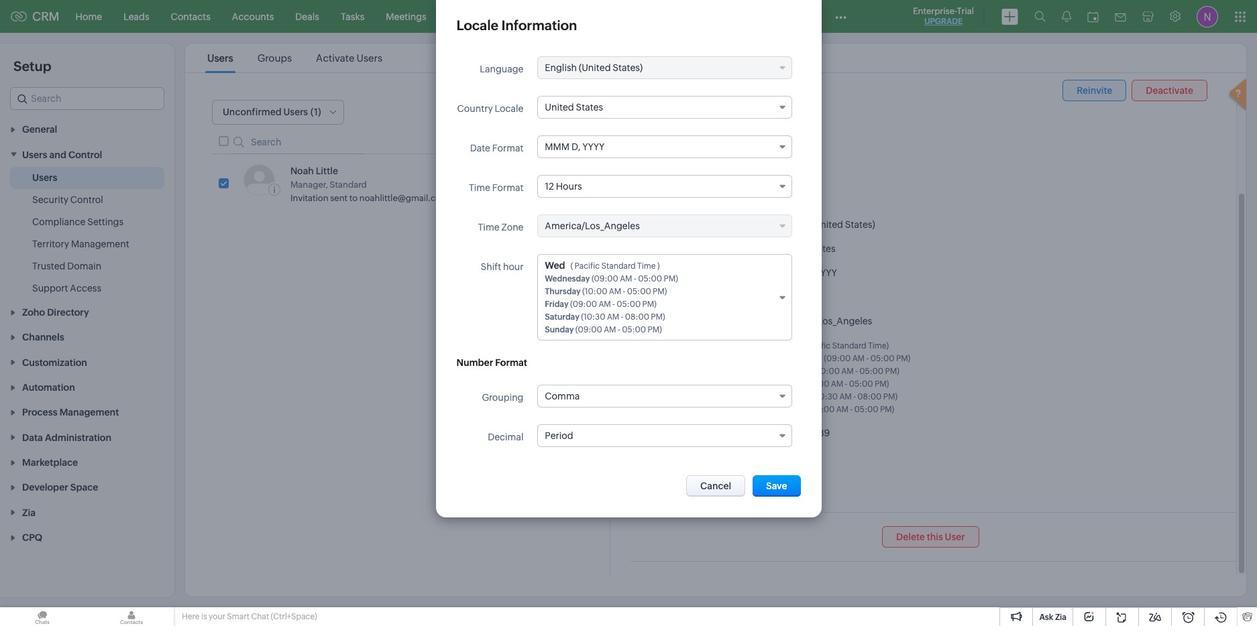 Task type: locate. For each thing, give the bounding box(es) containing it.
standard left time)
[[833, 342, 867, 351]]

0 vertical spatial hours
[[556, 181, 582, 192]]

1 horizontal spatial language
[[714, 219, 758, 230]]

None button
[[1063, 80, 1127, 101], [1132, 80, 1208, 101], [1063, 80, 1127, 101], [1132, 80, 1208, 101]]

English (United States) field
[[538, 56, 793, 79]]

1 vertical spatial d,
[[804, 268, 813, 279]]

new user button
[[510, 102, 586, 124]]

0 vertical spatial d,
[[572, 142, 581, 152]]

deals
[[296, 11, 319, 22]]

1 horizontal spatial saturday
[[778, 393, 812, 402]]

format up grouping
[[495, 358, 527, 368]]

1 vertical spatial wednesday
[[778, 354, 823, 364]]

0 vertical spatial locale information
[[457, 17, 577, 33]]

profile element
[[1189, 0, 1227, 33]]

user inside button
[[552, 108, 572, 118]]

mmm d, yyyy inside mmm d, yyyy field
[[545, 142, 605, 152]]

1 horizontal spatial user
[[945, 532, 966, 543]]

wed left (pacific
[[778, 340, 798, 351]]

(10:00
[[583, 287, 608, 297], [815, 367, 840, 376]]

states) inside field
[[613, 62, 643, 73]]

enterprise-
[[913, 6, 957, 16]]

security control
[[32, 194, 103, 205]]

0 horizontal spatial states)
[[613, 62, 643, 73]]

trusted
[[32, 261, 65, 272]]

0 vertical spatial 12
[[545, 181, 554, 192]]

users down contacts
[[207, 52, 233, 64]]

create menu element
[[994, 0, 1027, 33]]

1 vertical spatial hour
[[737, 340, 758, 351]]

signals image
[[1062, 11, 1072, 22]]

0 vertical spatial united states
[[545, 102, 603, 113]]

zia
[[1056, 613, 1067, 623]]

none field containing wed
[[538, 254, 793, 341]]

friday up 123,456.789
[[778, 380, 801, 389]]

0 horizontal spatial wednesday
[[545, 274, 590, 284]]

friday down thursday
[[545, 300, 569, 309]]

1 horizontal spatial number format
[[688, 428, 758, 439]]

-
[[634, 274, 637, 284], [623, 287, 626, 297], [613, 300, 615, 309], [621, 313, 624, 322], [618, 325, 621, 335], [867, 354, 869, 364], [856, 367, 858, 376], [845, 380, 848, 389], [854, 393, 856, 402], [851, 405, 853, 415], [778, 476, 781, 487]]

security control link
[[32, 193, 103, 206]]

wednesday inside wed ( pacific standard time ) wednesday (09:00 am - 05:00 pm) thursday (10:00 am - 05:00 pm) friday (09:00 am - 05:00 pm) saturday (10:30 am - 08:00 pm) sunday (09:00 am - 05:00 pm)
[[545, 274, 590, 284]]

0 horizontal spatial country
[[457, 103, 493, 114]]

1 vertical spatial country
[[691, 244, 727, 254]]

on
[[454, 193, 464, 203]]

1 vertical spatial number format
[[688, 428, 758, 439]]

0 vertical spatial mmm d, yyyy
[[545, 142, 605, 152]]

1 vertical spatial america/los_angeles
[[778, 316, 873, 327]]

users link
[[205, 52, 235, 64], [32, 171, 57, 184]]

country up date
[[457, 103, 493, 114]]

0 horizontal spatial users link
[[32, 171, 57, 184]]

1 vertical spatial (10:30
[[814, 393, 838, 402]]

delete
[[897, 532, 925, 543]]

control up compliance settings link
[[70, 194, 103, 205]]

time left )
[[638, 262, 656, 271]]

activate users
[[316, 52, 383, 64]]

groups link
[[255, 52, 294, 64]]

deals link
[[285, 0, 330, 33]]

time format
[[469, 183, 524, 193]]

sunday inside wed (pacific standard time) wednesday (09:00 am - 05:00 pm) (10:00 am - 05:00 pm) friday (09:00 am - 05:00 pm) saturday (10:30 am - 08:00 pm) sunday (09:00 am - 05:00 pm)
[[778, 405, 807, 415]]

1 horizontal spatial information
[[664, 191, 721, 202]]

trusted domain
[[32, 261, 101, 272]]

time left zone
[[478, 222, 500, 233]]

yyyy inside field
[[583, 142, 605, 152]]

number up grouping
[[457, 358, 493, 368]]

member in
[[711, 476, 758, 487]]

12 hours
[[545, 181, 582, 192], [778, 292, 815, 303]]

number
[[457, 358, 493, 368], [688, 428, 724, 439]]

0 horizontal spatial sunday
[[545, 325, 574, 335]]

08:00
[[625, 313, 650, 322], [858, 393, 882, 402]]

mmm
[[545, 142, 570, 152], [778, 268, 802, 279]]

0 horizontal spatial 12 hours
[[545, 181, 582, 192]]

(united
[[579, 62, 611, 73], [812, 219, 844, 230]]

0 vertical spatial wednesday
[[545, 274, 590, 284]]

shift hour
[[481, 262, 524, 272], [715, 340, 758, 351]]

activate
[[316, 52, 355, 64]]

users
[[207, 52, 233, 64], [357, 52, 383, 64], [22, 149, 47, 160], [32, 172, 57, 183]]

hierarchy
[[681, 107, 728, 118]]

1 horizontal spatial (10:30
[[814, 393, 838, 402]]

pm)
[[664, 274, 678, 284], [653, 287, 667, 297], [643, 300, 657, 309], [651, 313, 665, 322], [648, 325, 662, 335], [897, 354, 911, 364], [886, 367, 900, 376], [875, 380, 889, 389], [884, 393, 898, 402], [880, 405, 895, 415]]

1 vertical spatial standard
[[602, 262, 636, 271]]

(10:30 up 123,456.789
[[814, 393, 838, 402]]

1 vertical spatial english (united states)
[[778, 219, 876, 230]]

(10:00 down pacific
[[583, 287, 608, 297]]

here
[[182, 613, 200, 622]]

0 vertical spatial users link
[[205, 52, 235, 64]]

saturday down thursday
[[545, 313, 580, 322]]

1 horizontal spatial united
[[778, 244, 807, 254]]

0 vertical spatial number format
[[457, 358, 527, 368]]

unconfirmed
[[223, 107, 282, 117]]

format right date
[[492, 143, 524, 154]]

0 horizontal spatial mmm
[[545, 142, 570, 152]]

0 vertical spatial english
[[545, 62, 577, 73]]

1 vertical spatial mmm d, yyyy
[[778, 268, 837, 279]]

1 vertical spatial states
[[809, 244, 836, 254]]

0 vertical spatial (10:00
[[583, 287, 608, 297]]

0 horizontal spatial english
[[545, 62, 577, 73]]

format right dec,
[[492, 183, 524, 193]]

wed left (
[[545, 260, 565, 271]]

america/los_angeles up pacific
[[545, 221, 640, 232]]

create menu image
[[1002, 8, 1019, 24]]

1 vertical spatial 12 hours
[[778, 292, 815, 303]]

1 vertical spatial number
[[688, 428, 724, 439]]

0 vertical spatial shift hour
[[481, 262, 524, 272]]

1 horizontal spatial mmm
[[778, 268, 802, 279]]

standard inside wed (pacific standard time) wednesday (09:00 am - 05:00 pm) (10:00 am - 05:00 pm) friday (09:00 am - 05:00 pm) saturday (10:30 am - 08:00 pm) sunday (09:00 am - 05:00 pm)
[[833, 342, 867, 351]]

compliance settings
[[32, 217, 124, 227]]

1 vertical spatial united states
[[778, 244, 836, 254]]

in
[[750, 476, 758, 487]]

users left and
[[22, 149, 47, 160]]

wed inside wed ( pacific standard time ) wednesday (09:00 am - 05:00 pm) thursday (10:00 am - 05:00 pm) friday (09:00 am - 05:00 pm) saturday (10:30 am - 08:00 pm) sunday (09:00 am - 05:00 pm)
[[545, 260, 565, 271]]

1 horizontal spatial states
[[809, 244, 836, 254]]

12 Hours field
[[538, 175, 793, 198]]

time for time zone
[[478, 222, 500, 233]]

0 horizontal spatial hours
[[556, 181, 582, 192]]

1 vertical spatial control
[[70, 194, 103, 205]]

1 horizontal spatial yyyy
[[815, 268, 837, 279]]

trusted domain link
[[32, 260, 101, 273]]

standard right pacific
[[602, 262, 636, 271]]

user
[[552, 108, 572, 118], [945, 532, 966, 543]]

0 horizontal spatial d,
[[572, 142, 581, 152]]

0 horizontal spatial country locale
[[457, 103, 524, 114]]

activate users link
[[314, 52, 385, 64]]

mmm inside field
[[545, 142, 570, 152]]

wednesday
[[545, 274, 590, 284], [778, 354, 823, 364]]

wednesday down (pacific
[[778, 354, 823, 364]]

0 horizontal spatial 12
[[545, 181, 554, 192]]

new user
[[530, 108, 572, 118]]

wed inside wed (pacific standard time) wednesday (09:00 am - 05:00 pm) (10:00 am - 05:00 pm) friday (09:00 am - 05:00 pm) saturday (10:30 am - 08:00 pm) sunday (09:00 am - 05:00 pm)
[[778, 340, 798, 351]]

wed for wed (pacific standard time) wednesday (09:00 am - 05:00 pm) (10:00 am - 05:00 pm) friday (09:00 am - 05:00 pm) saturday (10:30 am - 08:00 pm) sunday (09:00 am - 05:00 pm)
[[778, 340, 798, 351]]

users inside users and control region
[[32, 172, 57, 183]]

calendar image
[[1088, 11, 1099, 22]]

user right this
[[945, 532, 966, 543]]

0 vertical spatial reporting
[[631, 107, 679, 118]]

1 vertical spatial mmm
[[778, 268, 802, 279]]

1 horizontal spatial locale information
[[631, 191, 721, 202]]

0 vertical spatial time
[[469, 183, 491, 193]]

reporting
[[631, 107, 679, 118], [673, 136, 717, 146]]

saturday up 123,456.789
[[778, 393, 812, 402]]

users and control region
[[0, 167, 174, 300]]

reporting for reporting manager
[[673, 136, 717, 146]]

control right and
[[68, 149, 102, 160]]

noah
[[291, 166, 314, 177]]

shift
[[481, 262, 501, 272], [715, 340, 735, 351]]

time for time format
[[469, 183, 491, 193]]

0 horizontal spatial number
[[457, 358, 493, 368]]

0 vertical spatial states
[[576, 102, 603, 113]]

)
[[658, 262, 660, 271]]

hours
[[556, 181, 582, 192], [789, 292, 815, 303]]

not confirmed image
[[266, 183, 283, 199]]

date
[[470, 143, 491, 154]]

1 horizontal spatial shift hour
[[715, 340, 758, 351]]

access
[[70, 283, 101, 294]]

country locale down america/los_angeles field
[[691, 244, 758, 254]]

groups
[[258, 52, 292, 64]]

country down america/los_angeles field
[[691, 244, 727, 254]]

1 vertical spatial time
[[478, 222, 500, 233]]

time right on
[[469, 183, 491, 193]]

control inside security control link
[[70, 194, 103, 205]]

1 vertical spatial wed
[[778, 340, 798, 351]]

users up security at left
[[32, 172, 57, 183]]

1 vertical spatial hours
[[789, 292, 815, 303]]

compliance
[[32, 217, 85, 227]]

number up member
[[688, 428, 724, 439]]

1 horizontal spatial states)
[[845, 219, 876, 230]]

0 horizontal spatial hour
[[503, 262, 524, 272]]

standard inside wed ( pacific standard time ) wednesday (09:00 am - 05:00 pm) thursday (10:00 am - 05:00 pm) friday (09:00 am - 05:00 pm) saturday (10:30 am - 08:00 pm) sunday (09:00 am - 05:00 pm)
[[602, 262, 636, 271]]

time
[[469, 183, 491, 193], [478, 222, 500, 233], [638, 262, 656, 271]]

your
[[209, 613, 225, 622]]

united inside "field"
[[545, 102, 574, 113]]

delete this user
[[897, 532, 966, 543]]

(10:00 down (pacific
[[815, 367, 840, 376]]

saturday inside wed (pacific standard time) wednesday (09:00 am - 05:00 pm) (10:00 am - 05:00 pm) friday (09:00 am - 05:00 pm) saturday (10:30 am - 08:00 pm) sunday (09:00 am - 05:00 pm)
[[778, 393, 812, 402]]

0 vertical spatial user
[[552, 108, 572, 118]]

number format up member
[[688, 428, 758, 439]]

(united inside field
[[579, 62, 611, 73]]

1 horizontal spatial wednesday
[[778, 354, 823, 364]]

friday inside wed ( pacific standard time ) wednesday (09:00 am - 05:00 pm) thursday (10:00 am - 05:00 pm) friday (09:00 am - 05:00 pm) saturday (10:30 am - 08:00 pm) sunday (09:00 am - 05:00 pm)
[[545, 300, 569, 309]]

standard inside noah little manager, standard invitation sent to noahlittle@gmail.com. on dec, 20
[[330, 180, 367, 190]]

0 vertical spatial mmm
[[545, 142, 570, 152]]

country locale up date format
[[457, 103, 524, 114]]

08:00 inside wed ( pacific standard time ) wednesday (09:00 am - 05:00 pm) thursday (10:00 am - 05:00 pm) friday (09:00 am - 05:00 pm) saturday (10:30 am - 08:00 pm) sunday (09:00 am - 05:00 pm)
[[625, 313, 650, 322]]

standard up to
[[330, 180, 367, 190]]

english inside field
[[545, 62, 577, 73]]

0 vertical spatial country locale
[[457, 103, 524, 114]]

Comma field
[[538, 385, 793, 408]]

wed
[[545, 260, 565, 271], [778, 340, 798, 351]]

(10:00 inside wed ( pacific standard time ) wednesday (09:00 am - 05:00 pm) thursday (10:00 am - 05:00 pm) friday (09:00 am - 05:00 pm) saturday (10:30 am - 08:00 pm) sunday (09:00 am - 05:00 pm)
[[583, 287, 608, 297]]

0 horizontal spatial yyyy
[[583, 142, 605, 152]]

users and control button
[[0, 142, 174, 167]]

format up member in
[[726, 428, 758, 439]]

mails image
[[1115, 13, 1127, 21]]

0 horizontal spatial user
[[552, 108, 572, 118]]

0 vertical spatial saturday
[[545, 313, 580, 322]]

0 horizontal spatial states
[[576, 102, 603, 113]]

wed ( pacific standard time ) wednesday (09:00 am - 05:00 pm) thursday (10:00 am - 05:00 pm) friday (09:00 am - 05:00 pm) saturday (10:30 am - 08:00 pm) sunday (09:00 am - 05:00 pm)
[[545, 260, 678, 335]]

0 horizontal spatial (united
[[579, 62, 611, 73]]

sunday up 123,456.789
[[778, 405, 807, 415]]

list
[[195, 44, 395, 72]]

12
[[545, 181, 554, 192], [778, 292, 787, 303]]

MMM D, YYYY field
[[538, 136, 793, 158]]

decimal
[[488, 432, 524, 443]]

United States field
[[538, 96, 793, 119]]

sunday
[[545, 325, 574, 335], [778, 405, 807, 415]]

0 vertical spatial standard
[[330, 180, 367, 190]]

1 vertical spatial english
[[778, 219, 810, 230]]

period
[[545, 431, 574, 442]]

united states inside "field"
[[545, 102, 603, 113]]

friday
[[545, 300, 569, 309], [778, 380, 801, 389]]

0 horizontal spatial shift hour
[[481, 262, 524, 272]]

1 vertical spatial information
[[664, 191, 721, 202]]

1 vertical spatial friday
[[778, 380, 801, 389]]

0 vertical spatial shift
[[481, 262, 501, 272]]

friday inside wed (pacific standard time) wednesday (09:00 am - 05:00 pm) (10:00 am - 05:00 pm) friday (09:00 am - 05:00 pm) saturday (10:30 am - 08:00 pm) sunday (09:00 am - 05:00 pm)
[[778, 380, 801, 389]]

setup
[[13, 58, 51, 74]]

0 horizontal spatial america/los_angeles
[[545, 221, 640, 232]]

country
[[457, 103, 493, 114], [691, 244, 727, 254]]

country locale
[[457, 103, 524, 114], [691, 244, 758, 254]]

0 horizontal spatial english (united states)
[[545, 62, 643, 73]]

1 horizontal spatial sunday
[[778, 405, 807, 415]]

number format up grouping
[[457, 358, 527, 368]]

users link down contacts
[[205, 52, 235, 64]]

(10:00 inside wed (pacific standard time) wednesday (09:00 am - 05:00 pm) (10:00 am - 05:00 pm) friday (09:00 am - 05:00 pm) saturday (10:30 am - 08:00 pm) sunday (09:00 am - 05:00 pm)
[[815, 367, 840, 376]]

information
[[502, 17, 577, 33], [664, 191, 721, 202]]

am
[[620, 274, 633, 284], [609, 287, 622, 297], [599, 300, 611, 309], [607, 313, 620, 322], [604, 325, 616, 335], [853, 354, 865, 364], [842, 367, 854, 376], [831, 380, 844, 389], [840, 393, 852, 402], [837, 405, 849, 415]]

(09:00
[[592, 274, 619, 284], [570, 300, 597, 309], [576, 325, 603, 335], [824, 354, 851, 364], [803, 380, 830, 389], [808, 405, 835, 415]]

0 vertical spatial america/los_angeles
[[545, 221, 640, 232]]

0 horizontal spatial (10:00
[[583, 287, 608, 297]]

0 horizontal spatial 08:00
[[625, 313, 650, 322]]

users link up security at left
[[32, 171, 57, 184]]

0 horizontal spatial saturday
[[545, 313, 580, 322]]

users link for groups link
[[205, 52, 235, 64]]

time)
[[869, 342, 889, 351]]

(10:30 down pacific
[[581, 313, 606, 322]]

reporting down hierarchy
[[673, 136, 717, 146]]

1 vertical spatial 12
[[778, 292, 787, 303]]

saturday inside wed ( pacific standard time ) wednesday (09:00 am - 05:00 pm) thursday (10:00 am - 05:00 pm) friday (09:00 am - 05:00 pm) saturday (10:30 am - 08:00 pm) sunday (09:00 am - 05:00 pm)
[[545, 313, 580, 322]]

0 horizontal spatial united
[[545, 102, 574, 113]]

format
[[492, 143, 524, 154], [492, 183, 524, 193], [495, 358, 527, 368], [726, 428, 758, 439]]

mmm d, yyyy
[[545, 142, 605, 152], [778, 268, 837, 279]]

reporting up mmm d, yyyy field
[[631, 107, 679, 118]]

1 horizontal spatial wed
[[778, 340, 798, 351]]

0 horizontal spatial mmm d, yyyy
[[545, 142, 605, 152]]

0 vertical spatial (united
[[579, 62, 611, 73]]

standard for (
[[602, 262, 636, 271]]

None field
[[538, 254, 793, 341]]

wednesday down (
[[545, 274, 590, 284]]

1 vertical spatial (10:00
[[815, 367, 840, 376]]

chats image
[[0, 608, 85, 627]]

standard for little
[[330, 180, 367, 190]]

0 horizontal spatial friday
[[545, 300, 569, 309]]

wed (pacific standard time) wednesday (09:00 am - 05:00 pm) (10:00 am - 05:00 pm) friday (09:00 am - 05:00 pm) saturday (10:30 am - 08:00 pm) sunday (09:00 am - 05:00 pm)
[[778, 340, 911, 415]]

1 horizontal spatial shift
[[715, 340, 735, 351]]

user right new
[[552, 108, 572, 118]]

sunday down thursday
[[545, 325, 574, 335]]

saturday
[[545, 313, 580, 322], [778, 393, 812, 402]]

america/los_angeles up (pacific
[[778, 316, 873, 327]]

0 vertical spatial united
[[545, 102, 574, 113]]



Task type: vqa. For each thing, say whether or not it's contained in the screenshot.


Task type: describe. For each thing, give the bounding box(es) containing it.
1 vertical spatial user
[[945, 532, 966, 543]]

thursday
[[545, 287, 581, 297]]

0 vertical spatial language
[[480, 64, 524, 74]]

leads
[[124, 11, 149, 22]]

analytics
[[546, 11, 586, 22]]

trial
[[957, 6, 974, 16]]

1 vertical spatial country locale
[[691, 244, 758, 254]]

reports
[[491, 11, 525, 22]]

1 vertical spatial shift hour
[[715, 340, 758, 351]]

territory management link
[[32, 237, 129, 251]]

(10:30 inside wed ( pacific standard time ) wednesday (09:00 am - 05:00 pm) thursday (10:00 am - 05:00 pm) friday (09:00 am - 05:00 pm) saturday (10:30 am - 08:00 pm) sunday (09:00 am - 05:00 pm)
[[581, 313, 606, 322]]

contacts image
[[89, 608, 174, 627]]

upgrade
[[925, 17, 963, 26]]

contacts
[[171, 11, 211, 22]]

1 horizontal spatial hours
[[789, 292, 815, 303]]

(
[[571, 262, 573, 271]]

crm link
[[11, 9, 59, 23]]

states inside "field"
[[576, 102, 603, 113]]

d, inside field
[[572, 142, 581, 152]]

manager,
[[291, 180, 328, 190]]

territory management
[[32, 239, 129, 249]]

little
[[316, 166, 338, 177]]

(ctrl+space)
[[271, 613, 317, 622]]

reports link
[[480, 0, 536, 33]]

12 inside field
[[545, 181, 554, 192]]

0 vertical spatial hour
[[503, 262, 524, 272]]

security
[[32, 194, 68, 205]]

settings
[[87, 217, 124, 227]]

users (1)
[[284, 107, 321, 117]]

1 vertical spatial locale information
[[631, 191, 721, 202]]

cancel
[[701, 481, 732, 492]]

1 horizontal spatial english (united states)
[[778, 219, 876, 230]]

ask
[[1040, 613, 1054, 623]]

list containing users
[[195, 44, 395, 72]]

mails element
[[1107, 1, 1135, 32]]

compliance settings link
[[32, 215, 124, 229]]

new
[[530, 108, 550, 118]]

support
[[32, 283, 68, 294]]

1 vertical spatial united
[[778, 244, 807, 254]]

meetings link
[[375, 0, 437, 33]]

contacts link
[[160, 0, 221, 33]]

smart
[[227, 613, 250, 622]]

1 horizontal spatial english
[[778, 219, 810, 230]]

(pacific
[[803, 342, 831, 351]]

calls
[[448, 11, 469, 22]]

chat
[[251, 613, 269, 622]]

date format
[[470, 143, 524, 154]]

reporting for reporting hierarchy
[[631, 107, 679, 118]]

accounts link
[[221, 0, 285, 33]]

reporting hierarchy
[[631, 107, 728, 118]]

0 horizontal spatial number format
[[457, 358, 527, 368]]

comma
[[545, 391, 580, 402]]

wed for wed ( pacific standard time ) wednesday (09:00 am - 05:00 pm) thursday (10:00 am - 05:00 pm) friday (09:00 am - 05:00 pm) saturday (10:30 am - 08:00 pm) sunday (09:00 am - 05:00 pm)
[[545, 260, 565, 271]]

crm
[[32, 9, 59, 23]]

1 vertical spatial shift
[[715, 340, 735, 351]]

control inside users and control dropdown button
[[68, 149, 102, 160]]

grouping
[[482, 393, 524, 403]]

1 horizontal spatial 12
[[778, 292, 787, 303]]

1 horizontal spatial country
[[691, 244, 727, 254]]

home link
[[65, 0, 113, 33]]

save button
[[753, 476, 801, 497]]

enterprise-trial upgrade
[[913, 6, 974, 26]]

1 horizontal spatial hour
[[737, 340, 758, 351]]

users and control
[[22, 149, 102, 160]]

zone
[[502, 222, 524, 233]]

1 horizontal spatial united states
[[778, 244, 836, 254]]

08:00 inside wed (pacific standard time) wednesday (09:00 am - 05:00 pm) (10:00 am - 05:00 pm) friday (09:00 am - 05:00 pm) saturday (10:30 am - 08:00 pm) sunday (09:00 am - 05:00 pm)
[[858, 393, 882, 402]]

1 horizontal spatial america/los_angeles
[[778, 316, 873, 327]]

unconfirmed users (1)
[[223, 107, 321, 117]]

noah little manager, standard invitation sent to noahlittle@gmail.com. on dec, 20
[[291, 166, 497, 203]]

noahlittle@gmail.com.
[[360, 193, 452, 203]]

reporting manager
[[673, 136, 758, 146]]

America/Los_Angeles field
[[538, 215, 793, 238]]

users inside users and control dropdown button
[[22, 149, 47, 160]]

support access
[[32, 283, 101, 294]]

wednesday inside wed (pacific standard time) wednesday (09:00 am - 05:00 pm) (10:00 am - 05:00 pm) friday (09:00 am - 05:00 pm) saturday (10:30 am - 08:00 pm) sunday (09:00 am - 05:00 pm)
[[778, 354, 823, 364]]

12 hours inside field
[[545, 181, 582, 192]]

1 horizontal spatial mmm d, yyyy
[[778, 268, 837, 279]]

america/los_angeles inside field
[[545, 221, 640, 232]]

cancel button
[[687, 476, 746, 497]]

1 horizontal spatial (united
[[812, 219, 844, 230]]

domain
[[67, 261, 101, 272]]

active image
[[266, 183, 283, 199]]

(10:30 inside wed (pacific standard time) wednesday (09:00 am - 05:00 pm) (10:00 am - 05:00 pm) friday (09:00 am - 05:00 pm) saturday (10:30 am - 08:00 pm) sunday (09:00 am - 05:00 pm)
[[814, 393, 838, 402]]

1 horizontal spatial number
[[688, 428, 724, 439]]

accounts
[[232, 11, 274, 22]]

time zone
[[478, 222, 524, 233]]

0 horizontal spatial locale information
[[457, 17, 577, 33]]

support access link
[[32, 282, 101, 295]]

and
[[49, 149, 66, 160]]

tasks link
[[330, 0, 375, 33]]

analytics link
[[536, 0, 597, 33]]

calls link
[[437, 0, 480, 33]]

0 horizontal spatial information
[[502, 17, 577, 33]]

home
[[76, 11, 102, 22]]

to
[[349, 193, 358, 203]]

here is your smart chat (ctrl+space)
[[182, 613, 317, 622]]

20
[[486, 193, 497, 203]]

hours inside field
[[556, 181, 582, 192]]

member
[[711, 476, 748, 487]]

users link for security control link
[[32, 171, 57, 184]]

manager
[[719, 136, 758, 146]]

Search text field
[[230, 130, 364, 154]]

invitation
[[291, 193, 329, 203]]

leads link
[[113, 0, 160, 33]]

signals element
[[1054, 0, 1080, 33]]

management
[[71, 239, 129, 249]]

sent
[[330, 193, 348, 203]]

pacific
[[575, 262, 600, 271]]

english (united states) inside english (united states) field
[[545, 62, 643, 73]]

Period field
[[538, 425, 793, 448]]

ask zia
[[1040, 613, 1067, 623]]

meetings
[[386, 11, 427, 22]]

save
[[766, 481, 788, 492]]

users right activate
[[357, 52, 383, 64]]

1 vertical spatial yyyy
[[815, 268, 837, 279]]

tasks
[[341, 11, 365, 22]]

is
[[201, 613, 207, 622]]

sunday inside wed ( pacific standard time ) wednesday (09:00 am - 05:00 pm) thursday (10:00 am - 05:00 pm) friday (09:00 am - 05:00 pm) saturday (10:30 am - 08:00 pm) sunday (09:00 am - 05:00 pm)
[[545, 325, 574, 335]]

profile image
[[1197, 6, 1219, 27]]

0 vertical spatial number
[[457, 358, 493, 368]]

time inside wed ( pacific standard time ) wednesday (09:00 am - 05:00 pm) thursday (10:00 am - 05:00 pm) friday (09:00 am - 05:00 pm) saturday (10:30 am - 08:00 pm) sunday (09:00 am - 05:00 pm)
[[638, 262, 656, 271]]

123,456.789
[[778, 428, 830, 439]]



